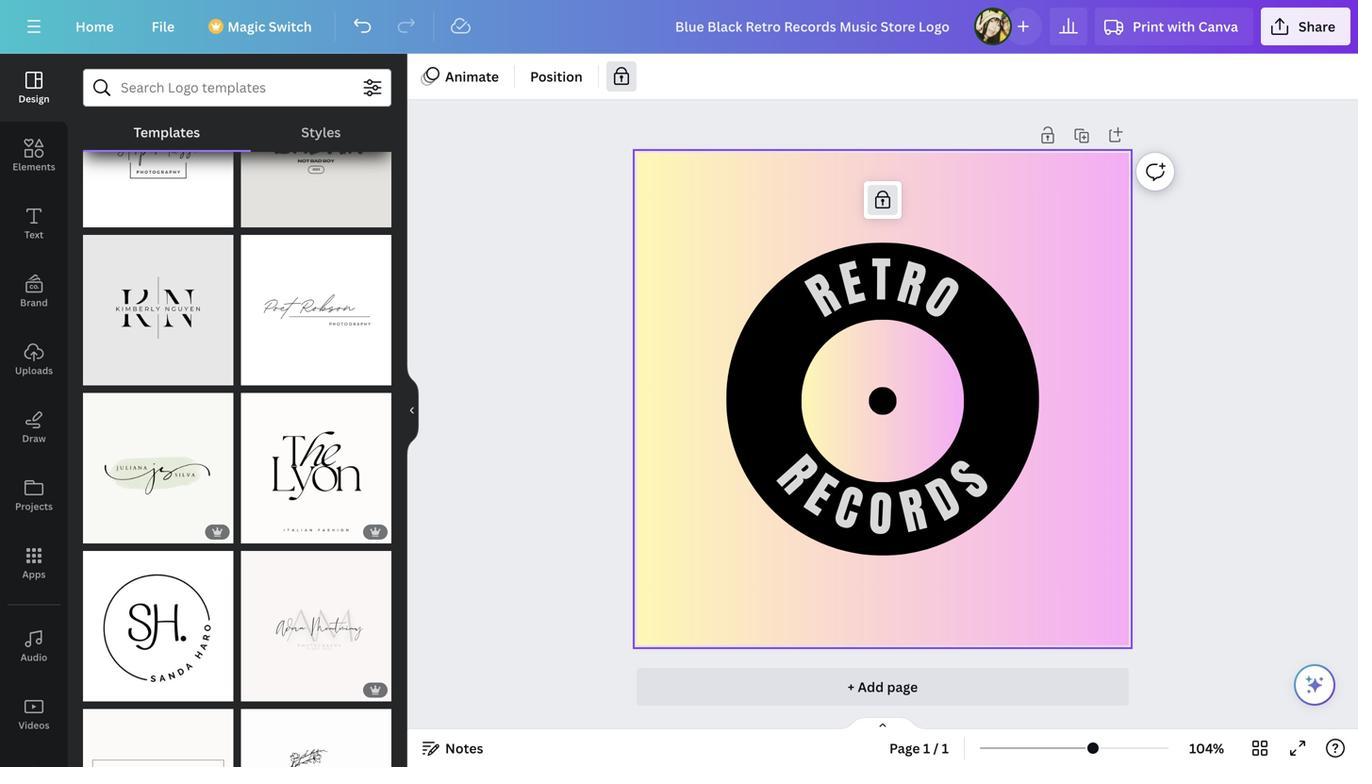 Task type: describe. For each thing, give the bounding box(es) containing it.
+
[[848, 678, 855, 696]]

/
[[934, 739, 939, 757]]

black and white minimal monogram logo group
[[83, 540, 234, 702]]

text
[[24, 228, 44, 241]]

draw button
[[0, 393, 68, 461]]

black white modern square frame photography logo group
[[83, 77, 234, 227]]

o inside c o r
[[868, 479, 894, 550]]

templates button
[[83, 114, 251, 150]]

modern minimalist graffiti dream brand logo group
[[241, 77, 392, 227]]

apps
[[22, 568, 46, 581]]

e for e t r
[[834, 248, 871, 320]]

magic switch button
[[197, 8, 327, 45]]

pink typography photography logo image
[[241, 551, 392, 702]]

projects
[[15, 500, 53, 513]]

brand button
[[0, 258, 68, 326]]

styles
[[301, 123, 341, 141]]

show pages image
[[838, 716, 929, 731]]

page
[[887, 678, 918, 696]]

apps button
[[0, 529, 68, 597]]

home link
[[60, 8, 129, 45]]

1 horizontal spatial o
[[913, 263, 971, 334]]

position button
[[523, 61, 591, 92]]

Design title text field
[[660, 8, 967, 45]]

elements button
[[0, 122, 68, 190]]

Search Logo templates search field
[[121, 70, 354, 106]]

main menu bar
[[0, 0, 1359, 54]]

projects button
[[0, 461, 68, 529]]

t
[[872, 245, 891, 315]]

104% button
[[1177, 733, 1238, 763]]

r inside c o r
[[895, 475, 933, 548]]

page 1 / 1
[[890, 739, 949, 757]]

monochrome expressive photography logo group
[[241, 224, 392, 385]]

videos button
[[0, 680, 68, 748]]

side panel tab list
[[0, 54, 68, 767]]

text button
[[0, 190, 68, 258]]

file
[[152, 17, 175, 35]]

elements
[[13, 160, 55, 173]]

2 1 from the left
[[942, 739, 949, 757]]

+ add page button
[[637, 668, 1130, 706]]

c
[[827, 472, 871, 545]]

styles button
[[251, 114, 392, 150]]

black elegant modern name initials monogram logo image
[[83, 235, 234, 385]]

position
[[530, 67, 583, 85]]



Task type: vqa. For each thing, say whether or not it's contained in the screenshot.
Home at the left of the page
yes



Task type: locate. For each thing, give the bounding box(es) containing it.
c o r
[[827, 472, 933, 550]]

switch
[[269, 17, 312, 35]]

black floral semi-wreath logo image
[[241, 709, 392, 767]]

0 vertical spatial e
[[834, 248, 871, 320]]

print with canva button
[[1096, 8, 1254, 45]]

r inside e t r
[[892, 248, 933, 321]]

e inside e t r
[[834, 248, 871, 320]]

notes button
[[415, 733, 491, 763]]

black floral semi-wreath logo group
[[241, 698, 392, 767]]

1 right /
[[942, 739, 949, 757]]

104%
[[1190, 739, 1225, 757]]

o right t
[[913, 263, 971, 334]]

d
[[917, 463, 972, 536]]

brand
[[20, 296, 48, 309]]

design
[[18, 92, 50, 105]]

print with canva
[[1133, 17, 1239, 35]]

magic switch
[[228, 17, 312, 35]]

0 horizontal spatial o
[[868, 479, 894, 550]]

animate button
[[415, 61, 507, 92]]

1 vertical spatial o
[[868, 479, 894, 550]]

e t r
[[834, 245, 933, 321]]

canva
[[1199, 17, 1239, 35]]

0 horizontal spatial 1
[[924, 739, 931, 757]]

file button
[[137, 8, 190, 45]]

black elegant modern name initials monogram logo group
[[83, 224, 234, 385]]

print
[[1133, 17, 1165, 35]]

e
[[834, 248, 871, 320], [794, 461, 848, 530]]

black and white minimal monogram logo image
[[83, 551, 234, 702]]

white elegant simple modern j s name initial signature calligraphy font letter brand logo template image
[[83, 393, 234, 544]]

draw
[[22, 432, 46, 445]]

share
[[1299, 17, 1336, 35]]

pink typography photography logo group
[[241, 540, 392, 702]]

templates
[[134, 123, 200, 141]]

1 horizontal spatial 1
[[942, 739, 949, 757]]

1 vertical spatial e
[[794, 461, 848, 530]]

add
[[858, 678, 884, 696]]

uploads button
[[0, 326, 68, 393]]

canva assistant image
[[1304, 674, 1327, 696]]

share button
[[1262, 8, 1351, 45]]

home
[[75, 17, 114, 35]]

white elegant simple modern j s name initial signature calligraphy font letter brand logo template group
[[83, 382, 234, 544]]

r
[[892, 248, 933, 321], [797, 260, 852, 332], [764, 443, 831, 507], [895, 475, 933, 548]]

0 vertical spatial o
[[913, 263, 971, 334]]

with
[[1168, 17, 1196, 35]]

1
[[924, 739, 931, 757], [942, 739, 949, 757]]

e for e
[[794, 461, 848, 530]]

magic
[[228, 17, 266, 35]]

1 1 from the left
[[924, 739, 931, 757]]

hide image
[[407, 365, 419, 456]]

audio
[[20, 651, 47, 664]]

s
[[938, 447, 1003, 512]]

audio button
[[0, 612, 68, 680]]

o left d
[[868, 479, 894, 550]]

videos
[[18, 719, 50, 732]]

uploads
[[15, 364, 53, 377]]

animate
[[445, 67, 499, 85]]

o
[[913, 263, 971, 334], [868, 479, 894, 550]]

+ add page
[[848, 678, 918, 696]]

page
[[890, 739, 921, 757]]

design button
[[0, 54, 68, 122]]

notes
[[445, 739, 484, 757]]

1 left /
[[924, 739, 931, 757]]

black ivory luxury elegant script beauty blogger name logo group
[[83, 698, 234, 767]]

black white elegant feminine fashion brand logo image
[[241, 393, 392, 544]]

black white elegant feminine fashion brand logo group
[[241, 382, 392, 544]]



